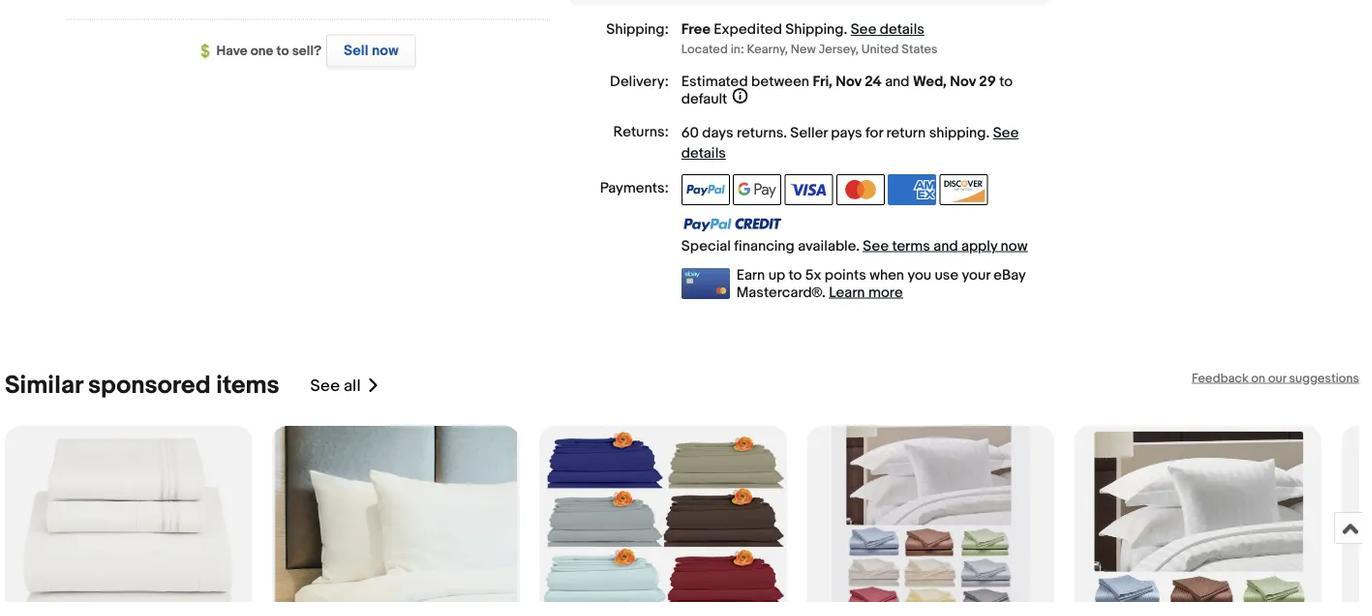 Task type: locate. For each thing, give the bounding box(es) containing it.
to inside earn up to 5x points when you use your ebay mastercard®.
[[789, 267, 802, 284]]

1 horizontal spatial and
[[934, 238, 958, 255]]

0 horizontal spatial .
[[784, 125, 787, 142]]

1 horizontal spatial to
[[789, 267, 802, 284]]

nov left 29
[[950, 73, 976, 91]]

0 vertical spatial to
[[277, 44, 289, 60]]

sell now
[[344, 43, 399, 60]]

seller
[[790, 125, 828, 142]]

0 horizontal spatial and
[[885, 73, 910, 91]]

see inside see details
[[993, 125, 1019, 142]]

visa image
[[785, 175, 833, 206]]

shipping
[[786, 21, 844, 39]]

0 horizontal spatial details
[[681, 145, 726, 163]]

ebay mastercard image
[[681, 269, 730, 300]]

1 vertical spatial and
[[934, 238, 958, 255]]

2 nov from the left
[[950, 73, 976, 91]]

1 horizontal spatial nov
[[950, 73, 976, 91]]

financing
[[734, 238, 795, 255]]

sell
[[344, 43, 369, 60]]

jersey,
[[819, 42, 859, 57]]

0 vertical spatial details
[[880, 21, 925, 39]]

see details link for details
[[851, 21, 925, 39]]

terms
[[892, 238, 930, 255]]

all
[[344, 376, 361, 397]]

nov
[[836, 73, 862, 91], [950, 73, 976, 91]]

.
[[844, 21, 848, 39], [784, 125, 787, 142], [986, 125, 990, 142]]

for
[[866, 125, 883, 142]]

see all link
[[310, 371, 380, 401]]

. left seller
[[784, 125, 787, 142]]

similar
[[5, 371, 83, 401]]

0 vertical spatial now
[[372, 43, 399, 60]]

and up use
[[934, 238, 958, 255]]

kearny,
[[747, 42, 788, 57]]

1 vertical spatial to
[[1000, 73, 1013, 91]]

0 horizontal spatial nov
[[836, 73, 862, 91]]

5x
[[805, 267, 822, 284]]

and inside estimated between fri, nov 24 and wed, nov 29 to default
[[885, 73, 910, 91]]

on
[[1251, 371, 1266, 386]]

sell now link
[[322, 35, 416, 68]]

see all
[[310, 376, 361, 397]]

learn more
[[829, 284, 903, 302]]

. down 29
[[986, 125, 990, 142]]

delivery:
[[610, 73, 669, 91]]

2 vertical spatial to
[[789, 267, 802, 284]]

wed,
[[913, 73, 947, 91]]

details down 60
[[681, 145, 726, 163]]

mastercard®.
[[737, 284, 826, 302]]

see details link
[[851, 21, 925, 39], [681, 125, 1019, 163]]

see
[[851, 21, 877, 39], [993, 125, 1019, 142], [863, 238, 889, 255], [310, 376, 340, 397]]

shipping:
[[606, 21, 669, 39]]

fri,
[[813, 73, 833, 91]]

to right 29
[[1000, 73, 1013, 91]]

See all text field
[[310, 376, 361, 397]]

1 horizontal spatial now
[[1001, 238, 1028, 255]]

expedited
[[714, 21, 782, 39]]

1 vertical spatial now
[[1001, 238, 1028, 255]]

0 vertical spatial and
[[885, 73, 910, 91]]

now
[[372, 43, 399, 60], [1001, 238, 1028, 255]]

details
[[880, 21, 925, 39], [681, 145, 726, 163]]

and right 24
[[885, 73, 910, 91]]

29
[[979, 73, 996, 91]]

up
[[768, 267, 785, 284]]

to left 5x
[[789, 267, 802, 284]]

estimated between fri, nov 24 and wed, nov 29 to default
[[681, 73, 1013, 108]]

see terms and apply now link
[[863, 238, 1028, 255]]

and for terms
[[934, 238, 958, 255]]

when
[[870, 267, 904, 284]]

24
[[865, 73, 882, 91]]

see right "shipping"
[[993, 125, 1019, 142]]

to for earn up to 5x points when you use your ebay mastercard®.
[[789, 267, 802, 284]]

0 vertical spatial see details link
[[851, 21, 925, 39]]

american express image
[[888, 175, 937, 206]]

to
[[277, 44, 289, 60], [1000, 73, 1013, 91], [789, 267, 802, 284]]

apply
[[961, 238, 998, 255]]

nov left 24
[[836, 73, 862, 91]]

2 horizontal spatial .
[[986, 125, 990, 142]]

0 horizontal spatial now
[[372, 43, 399, 60]]

payments:
[[600, 180, 669, 197]]

1 vertical spatial details
[[681, 145, 726, 163]]

default
[[681, 91, 727, 108]]

paypal image
[[681, 175, 730, 206]]

similar sponsored items
[[5, 371, 279, 401]]

dollar sign image
[[201, 44, 216, 60]]

items
[[216, 371, 279, 401]]

to right 'one'
[[277, 44, 289, 60]]

available.
[[798, 238, 860, 255]]

2 horizontal spatial to
[[1000, 73, 1013, 91]]

. up jersey,
[[844, 21, 848, 39]]

details up states
[[880, 21, 925, 39]]

0 horizontal spatial to
[[277, 44, 289, 60]]

and
[[885, 73, 910, 91], [934, 238, 958, 255]]

more
[[868, 284, 903, 302]]

now up ebay
[[1001, 238, 1028, 255]]

1 vertical spatial see details link
[[681, 125, 1019, 163]]

your
[[962, 267, 990, 284]]

now right sell
[[372, 43, 399, 60]]

our
[[1268, 371, 1287, 386]]

learn
[[829, 284, 865, 302]]

use
[[935, 267, 959, 284]]



Task type: vqa. For each thing, say whether or not it's contained in the screenshot.
AND corresponding to terms
yes



Task type: describe. For each thing, give the bounding box(es) containing it.
60
[[681, 125, 699, 142]]

return
[[886, 125, 926, 142]]

sponsored
[[88, 371, 211, 401]]

located
[[681, 42, 728, 57]]

have
[[216, 44, 248, 60]]

suggestions
[[1289, 371, 1359, 386]]

new
[[791, 42, 816, 57]]

free
[[681, 21, 711, 39]]

days
[[702, 125, 733, 142]]

master card image
[[836, 175, 885, 206]]

you
[[908, 267, 932, 284]]

1 horizontal spatial details
[[880, 21, 925, 39]]

pays
[[831, 125, 862, 142]]

discover image
[[940, 175, 988, 206]]

google pay image
[[733, 175, 782, 206]]

earn up to 5x points when you use your ebay mastercard®.
[[737, 267, 1026, 302]]

feedback on our suggestions link
[[1192, 371, 1359, 386]]

paypal credit image
[[681, 217, 782, 233]]

in:
[[731, 42, 744, 57]]

see details link for seller
[[681, 125, 1019, 163]]

earn
[[737, 267, 765, 284]]

states
[[902, 42, 938, 57]]

united
[[862, 42, 899, 57]]

see left all
[[310, 376, 340, 397]]

to inside estimated between fri, nov 24 and wed, nov 29 to default
[[1000, 73, 1013, 91]]

feedback
[[1192, 371, 1249, 386]]

60 days returns . seller pays for return shipping .
[[681, 125, 993, 142]]

see up when
[[863, 238, 889, 255]]

returns:
[[613, 123, 669, 141]]

special financing available. see terms and apply now
[[681, 238, 1028, 255]]

and for 24
[[885, 73, 910, 91]]

estimated
[[681, 73, 748, 91]]

1 nov from the left
[[836, 73, 862, 91]]

see details
[[681, 125, 1019, 163]]

located in: kearny, new jersey, united states
[[681, 42, 938, 57]]

returns
[[737, 125, 784, 142]]

ebay
[[994, 267, 1026, 284]]

shipping
[[929, 125, 986, 142]]

see up united
[[851, 21, 877, 39]]

special
[[681, 238, 731, 255]]

details inside see details
[[681, 145, 726, 163]]

learn more link
[[829, 284, 903, 302]]

have one to sell?
[[216, 44, 322, 60]]

sell?
[[292, 44, 322, 60]]

expedited shipping . see details
[[714, 21, 925, 39]]

feedback on our suggestions
[[1192, 371, 1359, 386]]

1 horizontal spatial .
[[844, 21, 848, 39]]

one
[[251, 44, 274, 60]]

now inside sell now link
[[372, 43, 399, 60]]

points
[[825, 267, 866, 284]]

between
[[751, 73, 810, 91]]

to for have one to sell?
[[277, 44, 289, 60]]



